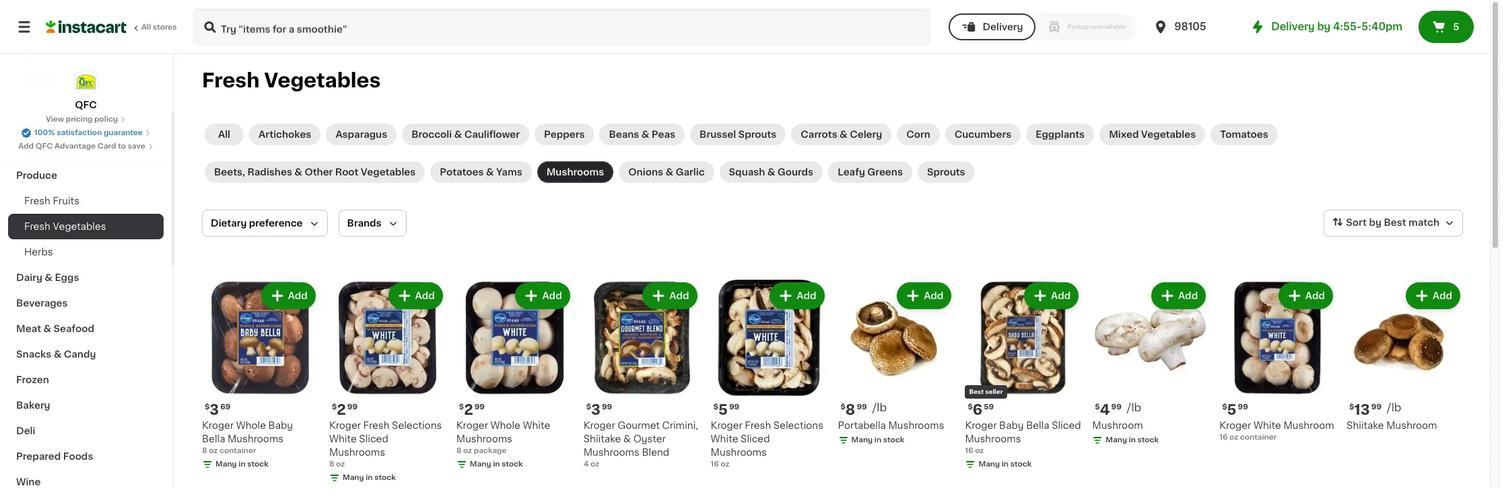 Task type: describe. For each thing, give the bounding box(es) containing it.
stock for kroger whole baby bella mushrooms
[[247, 461, 269, 469]]

in for kroger whole baby bella mushrooms
[[239, 461, 246, 469]]

3 for kroger whole baby bella mushrooms
[[210, 403, 219, 417]]

0 horizontal spatial fresh vegetables
[[24, 222, 106, 232]]

$ for 9th add button
[[1222, 404, 1227, 411]]

thanksgiving link
[[8, 137, 164, 163]]

add for 10th product group from right
[[288, 292, 308, 301]]

greens
[[868, 168, 903, 177]]

$ for eighth add button from right
[[459, 404, 464, 411]]

many in stock for kroger baby bella sliced mushrooms
[[979, 461, 1032, 469]]

& for squash & gourds
[[768, 168, 775, 177]]

mushrooms inside kroger whole baby bella mushrooms 8 oz container
[[228, 435, 284, 444]]

oz inside kroger whole white mushrooms 8 oz package
[[463, 448, 472, 455]]

3 product group from the left
[[456, 280, 573, 473]]

satisfaction
[[57, 129, 102, 137]]

shiitake mushroom
[[1347, 422, 1438, 431]]

product group containing 13
[[1347, 280, 1463, 433]]

many down $ 4 99 /lb
[[1106, 437, 1127, 444]]

brands button
[[338, 210, 406, 237]]

0 horizontal spatial sprouts
[[739, 130, 777, 139]]

& left other
[[295, 168, 302, 177]]

mushrooms link
[[537, 162, 614, 183]]

dairy & eggs
[[16, 273, 79, 283]]

& for carrots & celery
[[840, 130, 848, 139]]

add qfc advantage card to save
[[18, 143, 145, 150]]

in for kroger fresh selections white sliced mushrooms
[[366, 475, 373, 482]]

recipes
[[16, 120, 56, 129]]

peppers link
[[535, 124, 594, 145]]

onions
[[629, 168, 663, 177]]

kroger for kroger white mushroom 16 oz container
[[1220, 422, 1252, 431]]

$ 4 99 /lb
[[1095, 403, 1142, 417]]

/lb for 13
[[1387, 403, 1402, 413]]

prepared foods
[[16, 453, 93, 462]]

squash
[[729, 168, 765, 177]]

bella inside kroger baby bella sliced mushrooms 16 oz
[[1026, 422, 1050, 431]]

$ 2 99 for kroger whole white mushrooms
[[459, 403, 485, 417]]

delivery by 4:55-5:40pm link
[[1250, 19, 1403, 35]]

potatoes
[[440, 168, 484, 177]]

produce link
[[8, 163, 164, 189]]

$4.99 per pound element
[[1093, 402, 1209, 419]]

9 product group from the left
[[1220, 280, 1336, 444]]

all for all stores
[[141, 24, 151, 31]]

many in stock for kroger whole baby bella mushrooms
[[216, 461, 269, 469]]

mushrooms inside kroger baby bella sliced mushrooms 16 oz
[[965, 435, 1021, 444]]

99 inside "$ 13 99 /lb"
[[1372, 404, 1382, 411]]

meat
[[16, 325, 41, 334]]

mushroom inside kroger white mushroom 16 oz container
[[1284, 422, 1335, 431]]

card
[[98, 143, 116, 150]]

advantage
[[55, 143, 96, 150]]

6
[[973, 403, 983, 417]]

4 add button from the left
[[644, 284, 696, 308]]

gourds
[[778, 168, 814, 177]]

dietary preference button
[[202, 210, 328, 237]]

/lb for 4
[[1127, 403, 1142, 413]]

sliced inside kroger baby bella sliced mushrooms 16 oz
[[1052, 422, 1081, 431]]

beets, radishes & other root vegetables link
[[205, 162, 425, 183]]

add for 8th product group from the right
[[542, 292, 562, 301]]

stock for kroger whole white mushrooms
[[502, 461, 523, 469]]

6 add button from the left
[[899, 284, 951, 308]]

fresh vegetables link
[[8, 214, 164, 240]]

fruits
[[53, 197, 79, 206]]

1 horizontal spatial shiitake
[[1347, 422, 1384, 431]]

& for potatoes & yams
[[486, 168, 494, 177]]

4 inside kroger gourmet crimini, shiitake & oyster mushrooms blend 4 oz
[[584, 461, 589, 469]]

oz inside kroger white mushroom 16 oz container
[[1230, 434, 1239, 442]]

view pricing policy link
[[46, 114, 126, 125]]

& for meat & seafood
[[43, 325, 51, 334]]

instacart logo image
[[46, 19, 127, 35]]

white inside kroger whole white mushrooms 8 oz package
[[523, 422, 550, 431]]

2 product group from the left
[[329, 280, 446, 487]]

beans & peas
[[609, 130, 676, 139]]

$ 5 99 for kroger fresh selections white sliced mushrooms
[[714, 403, 740, 417]]

1 horizontal spatial qfc
[[75, 100, 97, 110]]

shiitake inside kroger gourmet crimini, shiitake & oyster mushrooms blend 4 oz
[[584, 435, 621, 444]]

$8.99 per pound element
[[838, 402, 955, 419]]

bakery
[[16, 401, 50, 411]]

$ inside $ 8 99 /lb
[[841, 404, 846, 411]]

59
[[984, 404, 994, 411]]

98105 button
[[1153, 8, 1234, 46]]

kroger whole baby bella mushrooms 8 oz container
[[202, 422, 293, 455]]

stock for kroger baby bella sliced mushrooms
[[1011, 461, 1032, 469]]

kroger for kroger fresh selections white sliced mushrooms 16 oz
[[711, 422, 743, 431]]

$ for second add button from the left
[[332, 404, 337, 411]]

onions & garlic link
[[619, 162, 714, 183]]

& for broccoli & cauliflower
[[454, 130, 462, 139]]

beverages
[[16, 299, 68, 308]]

$ for 4th add button from left
[[586, 404, 591, 411]]

kroger fresh selections white sliced mushrooms 8 oz
[[329, 422, 442, 469]]

Search field
[[194, 9, 930, 44]]

qfc link
[[73, 70, 99, 112]]

peas
[[652, 130, 676, 139]]

best for best match
[[1384, 218, 1407, 228]]

kroger for kroger fresh selections white sliced mushrooms 8 oz
[[329, 422, 361, 431]]

container inside kroger white mushroom 16 oz container
[[1240, 434, 1277, 442]]

again
[[68, 45, 95, 55]]

100%
[[34, 129, 55, 137]]

kroger for kroger baby bella sliced mushrooms 16 oz
[[965, 422, 997, 431]]

corn
[[907, 130, 931, 139]]

garlic
[[676, 168, 705, 177]]

4 99 from the left
[[347, 404, 358, 411]]

mushrooms inside kroger gourmet crimini, shiitake & oyster mushrooms blend 4 oz
[[584, 448, 640, 458]]

view pricing policy
[[46, 116, 118, 123]]

guarantee
[[104, 129, 143, 137]]

delivery for delivery by 4:55-5:40pm
[[1272, 22, 1315, 32]]

& for snacks & candy
[[54, 350, 62, 360]]

delivery by 4:55-5:40pm
[[1272, 22, 1403, 32]]

add for product group containing 6
[[1051, 292, 1071, 301]]

policy
[[94, 116, 118, 123]]

many down portabella
[[852, 437, 873, 444]]

add for product group containing 13
[[1433, 292, 1453, 301]]

wine
[[16, 478, 41, 488]]

bella inside kroger whole baby bella mushrooms 8 oz container
[[202, 435, 225, 444]]

yams
[[496, 168, 522, 177]]

match
[[1409, 218, 1440, 228]]

fresh fruits link
[[8, 189, 164, 214]]

$ 8 99 /lb
[[841, 403, 887, 417]]

product group containing 6
[[965, 280, 1082, 473]]

& inside kroger gourmet crimini, shiitake & oyster mushrooms blend 4 oz
[[623, 435, 631, 444]]

beverages link
[[8, 291, 164, 317]]

white inside kroger white mushroom 16 oz container
[[1254, 422, 1281, 431]]

brands
[[347, 219, 382, 228]]

mushrooms inside kroger fresh selections white sliced mushrooms 16 oz
[[711, 448, 767, 458]]

oz inside kroger gourmet crimini, shiitake & oyster mushrooms blend 4 oz
[[591, 461, 599, 469]]

add inside 'link'
[[18, 143, 34, 150]]

seller
[[985, 389, 1003, 395]]

by for delivery
[[1318, 22, 1331, 32]]

16 inside kroger fresh selections white sliced mushrooms 16 oz
[[711, 461, 719, 469]]

100% satisfaction guarantee
[[34, 129, 143, 137]]

beans
[[609, 130, 639, 139]]

all stores link
[[46, 8, 178, 46]]

root
[[335, 168, 359, 177]]

buy it again link
[[8, 36, 164, 63]]

$ 2 99 for kroger fresh selections white sliced mushrooms
[[332, 403, 358, 417]]

vegetables up herbs link
[[53, 222, 106, 232]]

celery
[[850, 130, 882, 139]]

7 add button from the left
[[1026, 284, 1078, 308]]

whole for 2
[[491, 422, 520, 431]]

add qfc advantage card to save link
[[18, 141, 153, 152]]

beans & peas link
[[600, 124, 685, 145]]

$ inside "$ 13 99 /lb"
[[1350, 404, 1355, 411]]

cauliflower
[[464, 130, 520, 139]]

bakery link
[[8, 393, 164, 419]]

cucumbers
[[955, 130, 1012, 139]]

product group containing 4
[[1093, 280, 1209, 449]]

5 button
[[1419, 11, 1474, 43]]

best match
[[1384, 218, 1440, 228]]

eggs
[[55, 273, 79, 283]]

buy it again
[[38, 45, 95, 55]]

qfc logo image
[[73, 70, 99, 96]]

kroger gourmet crimini, shiitake & oyster mushrooms blend 4 oz
[[584, 422, 698, 469]]

deli
[[16, 427, 35, 436]]

8 inside kroger whole baby bella mushrooms 8 oz container
[[202, 448, 207, 455]]

vegetables right root
[[361, 168, 416, 177]]

kroger baby bella sliced mushrooms 16 oz
[[965, 422, 1081, 455]]

& for onions & garlic
[[666, 168, 674, 177]]

oz inside kroger baby bella sliced mushrooms 16 oz
[[975, 448, 984, 455]]

98105
[[1175, 22, 1207, 32]]

$ for 7th add button from the left
[[968, 404, 973, 411]]

in down $ 4 99 /lb
[[1129, 437, 1136, 444]]

recipes link
[[8, 112, 164, 137]]

69
[[220, 404, 231, 411]]

many in stock for kroger whole white mushrooms
[[470, 461, 523, 469]]

stock for kroger fresh selections white sliced mushrooms
[[375, 475, 396, 482]]

add for product group containing 4
[[1179, 292, 1198, 301]]

add for fourth product group from left
[[670, 292, 689, 301]]

beets, radishes & other root vegetables
[[214, 168, 416, 177]]

crimini,
[[662, 422, 698, 431]]

/lb for 8
[[873, 403, 887, 413]]

$ for 1st add button from the left
[[205, 404, 210, 411]]



Task type: vqa. For each thing, say whether or not it's contained in the screenshot.


Task type: locate. For each thing, give the bounding box(es) containing it.
1 2 from the left
[[464, 403, 473, 417]]

in for kroger whole white mushrooms
[[493, 461, 500, 469]]

1 vertical spatial best
[[969, 389, 984, 395]]

mixed
[[1109, 130, 1139, 139]]

many in stock
[[852, 437, 905, 444], [1106, 437, 1159, 444], [216, 461, 269, 469], [470, 461, 523, 469], [979, 461, 1032, 469], [343, 475, 396, 482]]

herbs
[[24, 248, 53, 257]]

8 $ from the left
[[968, 404, 973, 411]]

1 vertical spatial bella
[[202, 435, 225, 444]]

6 product group from the left
[[838, 280, 955, 449]]

many for kroger whole baby bella mushrooms
[[216, 461, 237, 469]]

baby inside kroger baby bella sliced mushrooms 16 oz
[[999, 422, 1024, 431]]

sliced for kroger fresh selections white sliced mushrooms 16 oz
[[741, 435, 770, 444]]

many down kroger fresh selections white sliced mushrooms 8 oz
[[343, 475, 364, 482]]

& right meat
[[43, 325, 51, 334]]

frozen link
[[8, 368, 164, 393]]

service type group
[[949, 13, 1137, 40]]

prepared
[[16, 453, 61, 462]]

5 add button from the left
[[771, 284, 823, 308]]

/lb inside "$ 13 99 /lb"
[[1387, 403, 1402, 413]]

mushrooms inside kroger fresh selections white sliced mushrooms 8 oz
[[329, 448, 385, 458]]

0 horizontal spatial 2
[[337, 403, 346, 417]]

0 horizontal spatial 3
[[210, 403, 219, 417]]

many for kroger baby bella sliced mushrooms
[[979, 461, 1000, 469]]

1 horizontal spatial all
[[218, 130, 230, 139]]

16
[[1220, 434, 1228, 442], [965, 448, 974, 455], [711, 461, 719, 469]]

eggplants
[[1036, 130, 1085, 139]]

0 vertical spatial by
[[1318, 22, 1331, 32]]

sprouts up squash
[[739, 130, 777, 139]]

/lb inside $ 4 99 /lb
[[1127, 403, 1142, 413]]

qfc up view pricing policy link
[[75, 100, 97, 110]]

5 for kroger white mushroom
[[1227, 403, 1237, 417]]

3 up kroger gourmet crimini, shiitake & oyster mushrooms blend 4 oz
[[591, 403, 601, 417]]

all for all
[[218, 130, 230, 139]]

herbs link
[[8, 240, 164, 265]]

1 horizontal spatial $ 5 99
[[1222, 403, 1248, 417]]

many down kroger whole baby bella mushrooms 8 oz container
[[216, 461, 237, 469]]

1 horizontal spatial container
[[1240, 434, 1277, 442]]

kroger inside kroger fresh selections white sliced mushrooms 8 oz
[[329, 422, 361, 431]]

oz inside kroger whole baby bella mushrooms 8 oz container
[[209, 448, 218, 455]]

2 baby from the left
[[999, 422, 1024, 431]]

shiitake down $ 3 99
[[584, 435, 621, 444]]

1 horizontal spatial $ 2 99
[[459, 403, 485, 417]]

1 horizontal spatial 4
[[1100, 403, 1110, 417]]

0 horizontal spatial container
[[220, 448, 256, 455]]

1 99 from the left
[[475, 404, 485, 411]]

2 up kroger whole white mushrooms 8 oz package
[[464, 403, 473, 417]]

kroger inside kroger baby bella sliced mushrooms 16 oz
[[965, 422, 997, 431]]

all stores
[[141, 24, 177, 31]]

kroger inside kroger gourmet crimini, shiitake & oyster mushrooms blend 4 oz
[[584, 422, 615, 431]]

beets,
[[214, 168, 245, 177]]

0 horizontal spatial qfc
[[36, 143, 53, 150]]

0 horizontal spatial by
[[1318, 22, 1331, 32]]

shiitake down '13'
[[1347, 422, 1384, 431]]

2 $ from the left
[[459, 404, 464, 411]]

2 for kroger whole white mushrooms
[[464, 403, 473, 417]]

package
[[474, 448, 507, 455]]

best inside field
[[1384, 218, 1407, 228]]

best left seller
[[969, 389, 984, 395]]

0 vertical spatial qfc
[[75, 100, 97, 110]]

$ 13 99 /lb
[[1350, 403, 1402, 417]]

1 kroger from the left
[[202, 422, 234, 431]]

1 horizontal spatial 16
[[965, 448, 974, 455]]

4 product group from the left
[[584, 280, 700, 471]]

$ 2 99 up kroger whole white mushrooms 8 oz package
[[459, 403, 485, 417]]

0 vertical spatial shiitake
[[1347, 422, 1384, 431]]

sort
[[1346, 218, 1367, 228]]

100% satisfaction guarantee button
[[21, 125, 151, 139]]

mixed vegetables
[[1109, 130, 1196, 139]]

1 horizontal spatial 5
[[1227, 403, 1237, 417]]

radishes
[[247, 168, 292, 177]]

1 $ 2 99 from the left
[[459, 403, 485, 417]]

$ inside $ 3 99
[[586, 404, 591, 411]]

selections inside kroger fresh selections white sliced mushrooms 16 oz
[[774, 422, 824, 431]]

selections for kroger fresh selections white sliced mushrooms 16 oz
[[774, 422, 824, 431]]

2 horizontal spatial /lb
[[1387, 403, 1402, 413]]

2 3 from the left
[[591, 403, 601, 417]]

by right sort
[[1369, 218, 1382, 228]]

$
[[205, 404, 210, 411], [459, 404, 464, 411], [841, 404, 846, 411], [1095, 404, 1100, 411], [332, 404, 337, 411], [586, 404, 591, 411], [714, 404, 719, 411], [968, 404, 973, 411], [1222, 404, 1227, 411], [1350, 404, 1355, 411]]

qfc inside 'link'
[[36, 143, 53, 150]]

in down kroger whole baby bella mushrooms 8 oz container
[[239, 461, 246, 469]]

meat & seafood
[[16, 325, 94, 334]]

in down kroger fresh selections white sliced mushrooms 8 oz
[[366, 475, 373, 482]]

broccoli & cauliflower link
[[402, 124, 529, 145]]

0 horizontal spatial 5
[[719, 403, 728, 417]]

best left match
[[1384, 218, 1407, 228]]

99 inside $ 4 99 /lb
[[1112, 404, 1122, 411]]

1 horizontal spatial sliced
[[741, 435, 770, 444]]

0 horizontal spatial /lb
[[873, 403, 887, 413]]

$ 5 99 up kroger fresh selections white sliced mushrooms 16 oz
[[714, 403, 740, 417]]

many
[[852, 437, 873, 444], [1106, 437, 1127, 444], [216, 461, 237, 469], [470, 461, 491, 469], [979, 461, 1000, 469], [343, 475, 364, 482]]

3 /lb from the left
[[1387, 403, 1402, 413]]

& left peas
[[642, 130, 650, 139]]

2 $ 5 99 from the left
[[1222, 403, 1248, 417]]

many down kroger baby bella sliced mushrooms 16 oz
[[979, 461, 1000, 469]]

10 product group from the left
[[1347, 280, 1463, 433]]

9 $ from the left
[[1222, 404, 1227, 411]]

many in stock for kroger fresh selections white sliced mushrooms
[[343, 475, 396, 482]]

leafy greens
[[838, 168, 903, 177]]

1 horizontal spatial selections
[[774, 422, 824, 431]]

1 vertical spatial sprouts
[[927, 168, 966, 177]]

brussel sprouts link
[[690, 124, 786, 145]]

0 horizontal spatial 16
[[711, 461, 719, 469]]

$ inside $ 3 69
[[205, 404, 210, 411]]

$ 3 99
[[586, 403, 612, 417]]

7 kroger from the left
[[1220, 422, 1252, 431]]

$ inside $ 6 59
[[968, 404, 973, 411]]

Best match Sort by field
[[1324, 210, 1463, 237]]

meat & seafood link
[[8, 317, 164, 342]]

2 up kroger fresh selections white sliced mushrooms 8 oz
[[337, 403, 346, 417]]

$ 2 99
[[459, 403, 485, 417], [332, 403, 358, 417]]

2 mushroom from the left
[[1284, 422, 1335, 431]]

leafy greens link
[[828, 162, 912, 183]]

2 horizontal spatial 16
[[1220, 434, 1228, 442]]

1 baby from the left
[[268, 422, 293, 431]]

artichokes link
[[249, 124, 321, 145]]

4 kroger from the left
[[584, 422, 615, 431]]

all inside "link"
[[141, 24, 151, 31]]

1 whole from the left
[[236, 422, 266, 431]]

container inside kroger whole baby bella mushrooms 8 oz container
[[220, 448, 256, 455]]

1 /lb from the left
[[873, 403, 887, 413]]

many down package
[[470, 461, 491, 469]]

best inside product group
[[969, 389, 984, 395]]

add for 2nd product group from the left
[[415, 292, 435, 301]]

0 horizontal spatial bella
[[202, 435, 225, 444]]

stock down kroger fresh selections white sliced mushrooms 8 oz
[[375, 475, 396, 482]]

8 inside kroger whole white mushrooms 8 oz package
[[456, 448, 462, 455]]

produce
[[16, 171, 57, 180]]

in down "portabella mushrooms"
[[875, 437, 882, 444]]

eggplants link
[[1026, 124, 1094, 145]]

kroger inside kroger whole baby bella mushrooms 8 oz container
[[202, 422, 234, 431]]

0 horizontal spatial mushroom
[[1093, 422, 1143, 431]]

1 selections from the left
[[392, 422, 442, 431]]

snacks
[[16, 350, 51, 360]]

stock down kroger whole baby bella mushrooms 8 oz container
[[247, 461, 269, 469]]

0 horizontal spatial $ 5 99
[[714, 403, 740, 417]]

& for beans & peas
[[642, 130, 650, 139]]

0 horizontal spatial baby
[[268, 422, 293, 431]]

add for product group containing 8
[[924, 292, 944, 301]]

1 $ from the left
[[205, 404, 210, 411]]

$ 6 59
[[968, 403, 994, 417]]

1 horizontal spatial /lb
[[1127, 403, 1142, 413]]

5 product group from the left
[[711, 280, 827, 471]]

selections
[[392, 422, 442, 431], [774, 422, 824, 431]]

$ inside $ 4 99 /lb
[[1095, 404, 1100, 411]]

by left the 4:55-
[[1318, 22, 1331, 32]]

add button
[[262, 284, 314, 308], [390, 284, 442, 308], [517, 284, 569, 308], [644, 284, 696, 308], [771, 284, 823, 308], [899, 284, 951, 308], [1026, 284, 1078, 308], [1153, 284, 1205, 308], [1280, 284, 1332, 308], [1407, 284, 1459, 308]]

1 vertical spatial 4
[[584, 461, 589, 469]]

dietary preference
[[211, 219, 303, 228]]

9 add button from the left
[[1280, 284, 1332, 308]]

container
[[1240, 434, 1277, 442], [220, 448, 256, 455]]

by inside delivery by 4:55-5:40pm link
[[1318, 22, 1331, 32]]

lists
[[38, 72, 61, 81]]

0 vertical spatial sprouts
[[739, 130, 777, 139]]

dairy & eggs link
[[8, 265, 164, 291]]

add for 5th product group from left
[[797, 292, 817, 301]]

pricing
[[66, 116, 93, 123]]

$ for fifth add button
[[714, 404, 719, 411]]

1 vertical spatial qfc
[[36, 143, 53, 150]]

thanksgiving
[[16, 145, 81, 155]]

16 inside kroger baby bella sliced mushrooms 16 oz
[[965, 448, 974, 455]]

2 for kroger fresh selections white sliced mushrooms
[[337, 403, 346, 417]]

2 selections from the left
[[774, 422, 824, 431]]

0 horizontal spatial $ 2 99
[[332, 403, 358, 417]]

7 product group from the left
[[965, 280, 1082, 473]]

fresh inside kroger fresh selections white sliced mushrooms 8 oz
[[363, 422, 390, 431]]

carrots & celery link
[[792, 124, 892, 145]]

stock down $4.99 per pound element
[[1138, 437, 1159, 444]]

& left the gourds
[[768, 168, 775, 177]]

1 horizontal spatial whole
[[491, 422, 520, 431]]

wine link
[[8, 470, 164, 489]]

stock down package
[[502, 461, 523, 469]]

6 99 from the left
[[729, 404, 740, 411]]

2 kroger from the left
[[456, 422, 488, 431]]

shiitake
[[1347, 422, 1384, 431], [584, 435, 621, 444]]

3 $ from the left
[[841, 404, 846, 411]]

many in stock down "portabella mushrooms"
[[852, 437, 905, 444]]

0 vertical spatial 16
[[1220, 434, 1228, 442]]

oz inside kroger fresh selections white sliced mushrooms 8 oz
[[336, 461, 345, 469]]

1 vertical spatial by
[[1369, 218, 1382, 228]]

7 $ from the left
[[714, 404, 719, 411]]

many for kroger whole white mushrooms
[[470, 461, 491, 469]]

deli link
[[8, 419, 164, 444]]

sliced inside kroger fresh selections white sliced mushrooms 8 oz
[[359, 435, 388, 444]]

many in stock down kroger baby bella sliced mushrooms 16 oz
[[979, 461, 1032, 469]]

1 vertical spatial container
[[220, 448, 256, 455]]

$ 5 99 for kroger white mushroom
[[1222, 403, 1248, 417]]

2 horizontal spatial mushroom
[[1387, 422, 1438, 431]]

3 kroger from the left
[[329, 422, 361, 431]]

kroger inside kroger whole white mushrooms 8 oz package
[[456, 422, 488, 431]]

sliced for kroger fresh selections white sliced mushrooms 8 oz
[[359, 435, 388, 444]]

whole inside kroger whole white mushrooms 8 oz package
[[491, 422, 520, 431]]

delivery for delivery
[[983, 22, 1023, 32]]

it
[[59, 45, 66, 55]]

kroger inside kroger white mushroom 16 oz container
[[1220, 422, 1252, 431]]

product group
[[202, 280, 318, 473], [329, 280, 446, 487], [456, 280, 573, 473], [584, 280, 700, 471], [711, 280, 827, 471], [838, 280, 955, 449], [965, 280, 1082, 473], [1093, 280, 1209, 449], [1220, 280, 1336, 444], [1347, 280, 1463, 433]]

oz inside kroger fresh selections white sliced mushrooms 16 oz
[[721, 461, 730, 469]]

tomatoes link
[[1211, 124, 1278, 145]]

gourmet
[[618, 422, 660, 431]]

1 product group from the left
[[202, 280, 318, 473]]

4
[[1100, 403, 1110, 417], [584, 461, 589, 469]]

1 add button from the left
[[262, 284, 314, 308]]

6 $ from the left
[[586, 404, 591, 411]]

0 horizontal spatial whole
[[236, 422, 266, 431]]

kroger for kroger whole baby bella mushrooms 8 oz container
[[202, 422, 234, 431]]

qfc down 100%
[[36, 143, 53, 150]]

2 2 from the left
[[337, 403, 346, 417]]

many in stock down kroger fresh selections white sliced mushrooms 8 oz
[[343, 475, 396, 482]]

8 inside kroger fresh selections white sliced mushrooms 8 oz
[[329, 461, 334, 469]]

7 99 from the left
[[1238, 404, 1248, 411]]

8 99 from the left
[[1372, 404, 1382, 411]]

& left garlic
[[666, 168, 674, 177]]

many in stock down kroger whole baby bella mushrooms 8 oz container
[[216, 461, 269, 469]]

1 vertical spatial all
[[218, 130, 230, 139]]

& left eggs
[[45, 273, 53, 283]]

99
[[475, 404, 485, 411], [857, 404, 867, 411], [1112, 404, 1122, 411], [347, 404, 358, 411], [602, 404, 612, 411], [729, 404, 740, 411], [1238, 404, 1248, 411], [1372, 404, 1382, 411]]

10 $ from the left
[[1350, 404, 1355, 411]]

broccoli & cauliflower
[[412, 130, 520, 139]]

1 vertical spatial fresh vegetables
[[24, 222, 106, 232]]

dairy
[[16, 273, 42, 283]]

snacks & candy
[[16, 350, 96, 360]]

5 $ from the left
[[332, 404, 337, 411]]

8 add button from the left
[[1153, 284, 1205, 308]]

fresh inside kroger fresh selections white sliced mushrooms 16 oz
[[745, 422, 771, 431]]

$ 2 99 up kroger fresh selections white sliced mushrooms 8 oz
[[332, 403, 358, 417]]

stock down kroger baby bella sliced mushrooms 16 oz
[[1011, 461, 1032, 469]]

0 horizontal spatial selections
[[392, 422, 442, 431]]

5 inside 5 button
[[1453, 22, 1460, 32]]

to
[[118, 143, 126, 150]]

0 vertical spatial fresh vegetables
[[202, 71, 381, 90]]

0 horizontal spatial all
[[141, 24, 151, 31]]

0 vertical spatial container
[[1240, 434, 1277, 442]]

1 horizontal spatial 2
[[464, 403, 473, 417]]

2 horizontal spatial 5
[[1453, 22, 1460, 32]]

by inside best match sort by field
[[1369, 218, 1382, 228]]

2 whole from the left
[[491, 422, 520, 431]]

whole inside kroger whole baby bella mushrooms 8 oz container
[[236, 422, 266, 431]]

2 horizontal spatial sliced
[[1052, 422, 1081, 431]]

0 vertical spatial best
[[1384, 218, 1407, 228]]

2 vertical spatial 16
[[711, 461, 719, 469]]

1 horizontal spatial mushroom
[[1284, 422, 1335, 431]]

many for kroger fresh selections white sliced mushrooms
[[343, 475, 364, 482]]

vegetables right mixed
[[1141, 130, 1196, 139]]

whole
[[236, 422, 266, 431], [491, 422, 520, 431]]

1 vertical spatial shiitake
[[584, 435, 621, 444]]

99 inside $ 8 99 /lb
[[857, 404, 867, 411]]

2 99 from the left
[[857, 404, 867, 411]]

sliced inside kroger fresh selections white sliced mushrooms 16 oz
[[741, 435, 770, 444]]

many in stock down package
[[470, 461, 523, 469]]

& down gourmet
[[623, 435, 631, 444]]

4 inside $ 4 99 /lb
[[1100, 403, 1110, 417]]

fresh vegetables down fruits
[[24, 222, 106, 232]]

stock down "portabella mushrooms"
[[883, 437, 905, 444]]

add
[[18, 143, 34, 150], [288, 292, 308, 301], [415, 292, 435, 301], [542, 292, 562, 301], [670, 292, 689, 301], [797, 292, 817, 301], [924, 292, 944, 301], [1051, 292, 1071, 301], [1179, 292, 1198, 301], [1306, 292, 1325, 301], [1433, 292, 1453, 301]]

& for dairy & eggs
[[45, 273, 53, 283]]

delivery button
[[949, 13, 1035, 40]]

sprouts down 'corn'
[[927, 168, 966, 177]]

by for sort
[[1369, 218, 1382, 228]]

1 mushroom from the left
[[1093, 422, 1143, 431]]

prepared foods link
[[8, 444, 164, 470]]

$13.99 per pound element
[[1347, 402, 1463, 420]]

2 $ 2 99 from the left
[[332, 403, 358, 417]]

best for best seller
[[969, 389, 984, 395]]

0 vertical spatial 4
[[1100, 403, 1110, 417]]

asparagus link
[[326, 124, 397, 145]]

1 horizontal spatial fresh vegetables
[[202, 71, 381, 90]]

mixed vegetables link
[[1100, 124, 1206, 145]]

in for kroger baby bella sliced mushrooms
[[1002, 461, 1009, 469]]

kroger
[[202, 422, 234, 431], [456, 422, 488, 431], [329, 422, 361, 431], [584, 422, 615, 431], [711, 422, 743, 431], [965, 422, 997, 431], [1220, 422, 1252, 431]]

delivery inside button
[[983, 22, 1023, 32]]

1 $ 5 99 from the left
[[714, 403, 740, 417]]

8 inside $ 8 99 /lb
[[846, 403, 856, 417]]

8 product group from the left
[[1093, 280, 1209, 449]]

selections for kroger fresh selections white sliced mushrooms 8 oz
[[392, 422, 442, 431]]

all left stores
[[141, 24, 151, 31]]

3 add button from the left
[[517, 284, 569, 308]]

1 vertical spatial 16
[[965, 448, 974, 455]]

asparagus
[[336, 130, 387, 139]]

1 horizontal spatial bella
[[1026, 422, 1050, 431]]

1 3 from the left
[[210, 403, 219, 417]]

potatoes & yams link
[[431, 162, 532, 183]]

1 horizontal spatial sprouts
[[927, 168, 966, 177]]

in down kroger baby bella sliced mushrooms 16 oz
[[1002, 461, 1009, 469]]

whole for 3
[[236, 422, 266, 431]]

2 /lb from the left
[[1127, 403, 1142, 413]]

3 99 from the left
[[1112, 404, 1122, 411]]

vegetables up artichokes in the left of the page
[[264, 71, 381, 90]]

kroger whole white mushrooms 8 oz package
[[456, 422, 550, 455]]

kroger inside kroger fresh selections white sliced mushrooms 16 oz
[[711, 422, 743, 431]]

all up beets,
[[218, 130, 230, 139]]

0 horizontal spatial delivery
[[983, 22, 1023, 32]]

all link
[[205, 124, 244, 145]]

13
[[1355, 403, 1370, 417]]

0 vertical spatial all
[[141, 24, 151, 31]]

kroger for kroger gourmet crimini, shiitake & oyster mushrooms blend 4 oz
[[584, 422, 615, 431]]

product group containing 8
[[838, 280, 955, 449]]

1 horizontal spatial 3
[[591, 403, 601, 417]]

0 horizontal spatial best
[[969, 389, 984, 395]]

& left candy
[[54, 350, 62, 360]]

add for 2nd product group from right
[[1306, 292, 1325, 301]]

brussel sprouts
[[700, 130, 777, 139]]

bella
[[1026, 422, 1050, 431], [202, 435, 225, 444]]

& left yams
[[486, 168, 494, 177]]

16 inside kroger white mushroom 16 oz container
[[1220, 434, 1228, 442]]

& right 'broccoli'
[[454, 130, 462, 139]]

2 add button from the left
[[390, 284, 442, 308]]

oyster
[[633, 435, 666, 444]]

3 mushroom from the left
[[1387, 422, 1438, 431]]

1 horizontal spatial baby
[[999, 422, 1024, 431]]

1 horizontal spatial delivery
[[1272, 22, 1315, 32]]

0 horizontal spatial sliced
[[359, 435, 388, 444]]

6 kroger from the left
[[965, 422, 997, 431]]

None search field
[[193, 8, 932, 46]]

white inside kroger fresh selections white sliced mushrooms 16 oz
[[711, 435, 738, 444]]

5 for kroger fresh selections white sliced mushrooms
[[719, 403, 728, 417]]

99 inside $ 3 99
[[602, 404, 612, 411]]

4 $ from the left
[[1095, 404, 1100, 411]]

many in stock down $ 4 99 /lb
[[1106, 437, 1159, 444]]

qfc
[[75, 100, 97, 110], [36, 143, 53, 150]]

5:40pm
[[1362, 22, 1403, 32]]

1 horizontal spatial best
[[1384, 218, 1407, 228]]

potatoes & yams
[[440, 168, 522, 177]]

fresh vegetables up artichokes in the left of the page
[[202, 71, 381, 90]]

mushrooms inside kroger whole white mushrooms 8 oz package
[[456, 435, 512, 444]]

3 left 69
[[210, 403, 219, 417]]

white inside kroger fresh selections white sliced mushrooms 8 oz
[[329, 435, 357, 444]]

4:55-
[[1333, 22, 1362, 32]]

/lb inside $ 8 99 /lb
[[873, 403, 887, 413]]

0 horizontal spatial 4
[[584, 461, 589, 469]]

baby inside kroger whole baby bella mushrooms 8 oz container
[[268, 422, 293, 431]]

3 for kroger gourmet crimini, shiitake & oyster mushrooms blend
[[591, 403, 601, 417]]

in down package
[[493, 461, 500, 469]]

0 horizontal spatial shiitake
[[584, 435, 621, 444]]

1 horizontal spatial by
[[1369, 218, 1382, 228]]

portabella mushrooms
[[838, 422, 945, 431]]

0 vertical spatial bella
[[1026, 422, 1050, 431]]

kroger for kroger whole white mushrooms 8 oz package
[[456, 422, 488, 431]]

brussel
[[700, 130, 736, 139]]

5 kroger from the left
[[711, 422, 743, 431]]

5 99 from the left
[[602, 404, 612, 411]]

$ 5 99
[[714, 403, 740, 417], [1222, 403, 1248, 417]]

selections inside kroger fresh selections white sliced mushrooms 8 oz
[[392, 422, 442, 431]]

&
[[454, 130, 462, 139], [642, 130, 650, 139], [840, 130, 848, 139], [295, 168, 302, 177], [486, 168, 494, 177], [666, 168, 674, 177], [768, 168, 775, 177], [45, 273, 53, 283], [43, 325, 51, 334], [54, 350, 62, 360], [623, 435, 631, 444]]

candy
[[64, 350, 96, 360]]

$ 5 99 up kroger white mushroom 16 oz container
[[1222, 403, 1248, 417]]

$ 3 69
[[205, 403, 231, 417]]

10 add button from the left
[[1407, 284, 1459, 308]]

& left celery
[[840, 130, 848, 139]]



